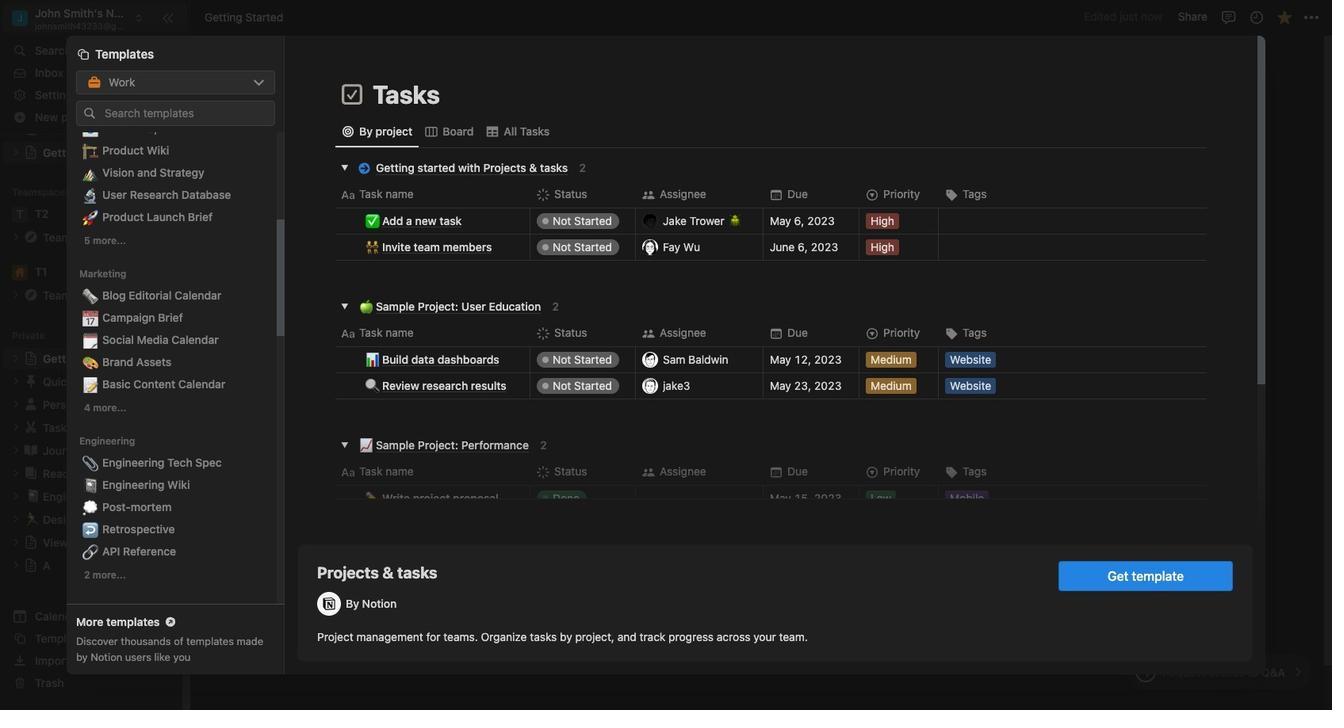 Task type: vqa. For each thing, say whether or not it's contained in the screenshot.
📅 "icon" at the top of the page
yes



Task type: locate. For each thing, give the bounding box(es) containing it.
🗞️ image
[[82, 286, 98, 306]]

💭 image
[[82, 497, 98, 518]]

↩️ image
[[82, 520, 98, 540]]

comments image
[[1221, 9, 1236, 25]]

add a page image
[[158, 330, 169, 342]]

👋 image
[[478, 172, 494, 193]]

new teamspace image
[[158, 187, 169, 198]]

📨 image
[[82, 118, 98, 139]]

updates image
[[1248, 9, 1264, 25]]

🔬 image
[[82, 185, 98, 206]]

🏗 image
[[82, 141, 98, 161]]

favorited image
[[1276, 9, 1292, 25]]

📝 image
[[82, 374, 98, 395]]

🗓️ image
[[82, 330, 98, 351]]

📓 image
[[82, 475, 98, 496]]



Task type: describe. For each thing, give the bounding box(es) containing it.
⛰️ image
[[82, 163, 98, 183]]

🚀 image
[[82, 207, 98, 228]]

Search templates text field
[[105, 107, 267, 120]]

🔗 image
[[82, 542, 98, 562]]

t image
[[12, 207, 28, 223]]

📎 image
[[82, 453, 98, 474]]

🎨 image
[[82, 352, 98, 373]]

👉 image
[[478, 496, 494, 516]]

page icon image
[[339, 82, 365, 107]]

📅 image
[[82, 308, 98, 328]]

close sidebar image
[[162, 11, 174, 24]]



